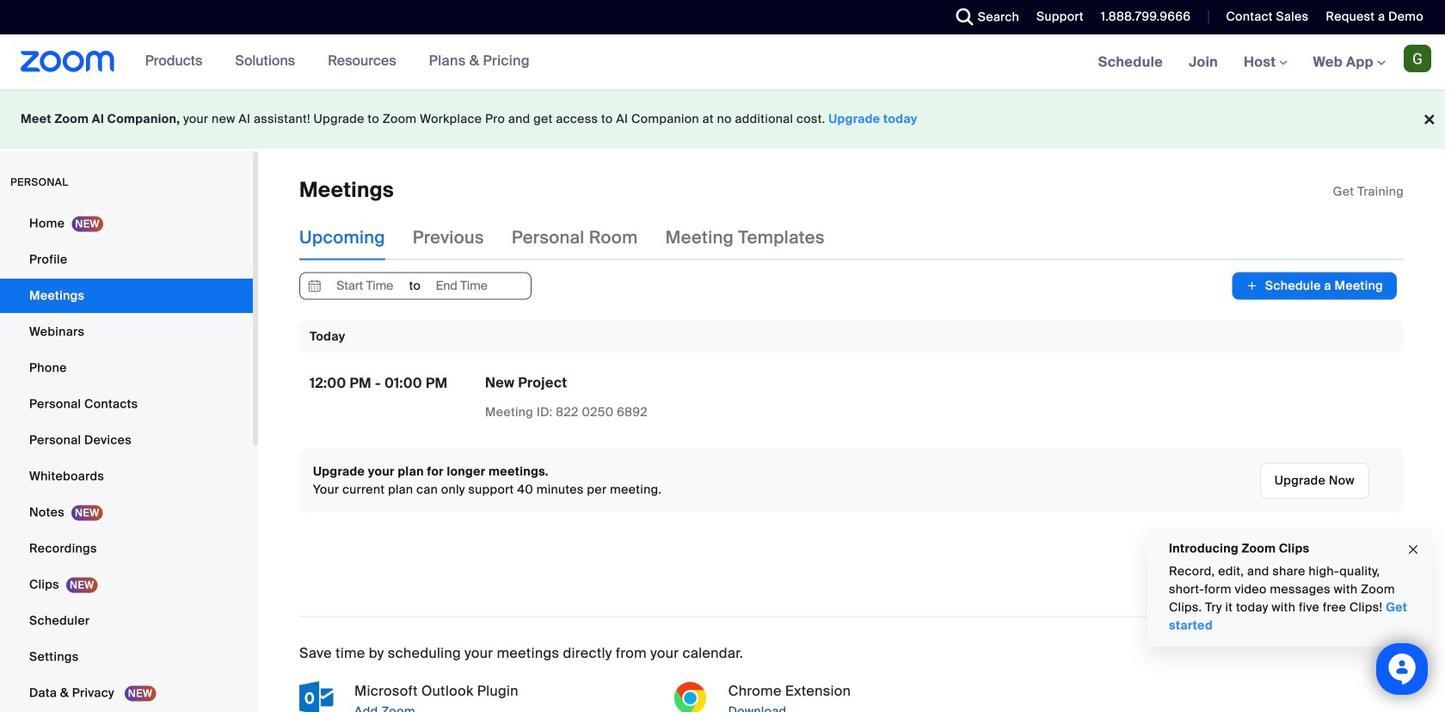 Task type: describe. For each thing, give the bounding box(es) containing it.
add image
[[1247, 277, 1259, 295]]

profile picture image
[[1405, 45, 1432, 72]]

tabs of meeting tab list
[[300, 216, 853, 260]]



Task type: vqa. For each thing, say whether or not it's contained in the screenshot.
product information navigation
yes



Task type: locate. For each thing, give the bounding box(es) containing it.
Date Range Picker End field
[[422, 273, 502, 299]]

new project element
[[485, 374, 568, 392]]

1 horizontal spatial application
[[1334, 183, 1405, 201]]

application
[[1334, 183, 1405, 201], [485, 374, 787, 422]]

0 horizontal spatial application
[[485, 374, 787, 422]]

product information navigation
[[132, 34, 543, 90]]

1 vertical spatial application
[[485, 374, 787, 422]]

banner
[[0, 34, 1446, 91]]

0 vertical spatial application
[[1334, 183, 1405, 201]]

date image
[[305, 273, 325, 299]]

close image
[[1407, 540, 1421, 560]]

meetings navigation
[[1086, 34, 1446, 91]]

personal menu menu
[[0, 207, 253, 713]]

Date Range Picker Start field
[[325, 273, 405, 299]]

zoom logo image
[[21, 51, 115, 72]]

footer
[[0, 90, 1446, 149]]



